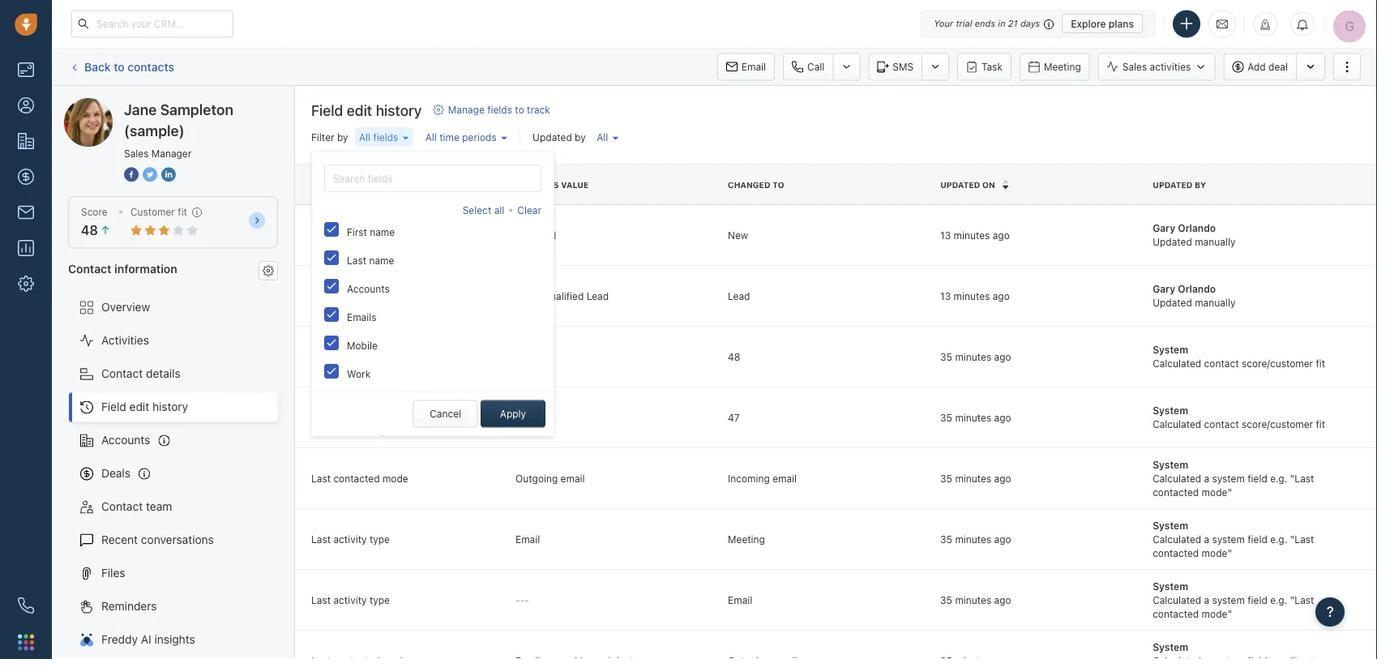 Task type: locate. For each thing, give the bounding box(es) containing it.
0 vertical spatial to
[[114, 60, 125, 73]]

0 horizontal spatial updated by
[[533, 131, 586, 143]]

2 vertical spatial contact
[[101, 500, 143, 513]]

1 horizontal spatial to
[[515, 104, 525, 116]]

(sample)
[[184, 98, 230, 111], [124, 122, 185, 139]]

1 mode" from the top
[[1202, 486, 1233, 498]]

2 mode" from the top
[[1202, 547, 1233, 559]]

score left mobile
[[311, 351, 338, 362]]

0 vertical spatial last activity type
[[311, 533, 390, 545]]

2 email from the left
[[773, 472, 797, 484]]

2 calculated from the top
[[1153, 419, 1202, 430]]

1 horizontal spatial email
[[773, 472, 797, 484]]

last for outgoing email
[[311, 472, 331, 484]]

jane down 'contacts'
[[124, 101, 157, 118]]

1 horizontal spatial jane
[[124, 101, 157, 118]]

1 contact from the top
[[1205, 358, 1240, 369]]

2 horizontal spatial by
[[1195, 180, 1207, 189]]

outgoing email
[[516, 472, 585, 484]]

back
[[84, 60, 111, 73]]

history down details
[[152, 400, 188, 414]]

0 vertical spatial field
[[1248, 472, 1268, 484]]

1 vertical spatial qualified
[[543, 290, 584, 301]]

0 vertical spatial edit
[[347, 101, 372, 119]]

meeting down explore
[[1045, 61, 1082, 73]]

contacted for meeting
[[1153, 547, 1200, 559]]

name for field name
[[337, 180, 362, 189]]

track
[[527, 104, 551, 116]]

1 vertical spatial meeting
[[728, 533, 766, 545]]

35 minutes ago
[[941, 351, 1012, 362], [941, 412, 1012, 423], [941, 472, 1012, 484], [941, 533, 1012, 545], [941, 594, 1012, 605]]

email image
[[1217, 17, 1229, 31]]

1 vertical spatial contact
[[101, 367, 143, 380]]

35 minutes ago for meeting
[[941, 533, 1012, 545]]

0 horizontal spatial 48
[[81, 223, 98, 238]]

updated on
[[941, 180, 996, 189]]

0 horizontal spatial field edit history
[[101, 400, 188, 414]]

orlando
[[1179, 222, 1217, 234], [1179, 283, 1217, 294]]

0 vertical spatial sales
[[1123, 61, 1148, 73]]

2 vertical spatial to
[[773, 180, 785, 189]]

0 vertical spatial fit
[[178, 206, 187, 218]]

1 vertical spatial contact
[[1205, 419, 1240, 430]]

1 35 minutes ago from the top
[[941, 351, 1012, 362]]

1 13 from the top
[[941, 229, 952, 241]]

score/customer for 48
[[1242, 358, 1314, 369]]

last activity type
[[311, 533, 390, 545], [311, 594, 390, 605]]

fit
[[178, 206, 187, 218], [1317, 358, 1326, 369], [1317, 419, 1326, 430]]

1 vertical spatial type
[[370, 594, 390, 605]]

fields right filter by
[[373, 132, 399, 143]]

email for incoming email
[[773, 472, 797, 484]]

system for incoming email
[[1213, 472, 1246, 484]]

ago for 48
[[995, 351, 1012, 362]]

meeting down incoming
[[728, 533, 766, 545]]

score for 47
[[311, 412, 338, 423]]

to for back
[[114, 60, 125, 73]]

to left track
[[515, 104, 525, 116]]

0 horizontal spatial to
[[114, 60, 125, 73]]

1 score/customer from the top
[[1242, 358, 1314, 369]]

calculated for meeting
[[1153, 533, 1202, 545]]

1 system calculated contact score/customer fit from the top
[[1153, 344, 1326, 369]]

2 gary orlando updated manually from the top
[[1153, 283, 1236, 308]]

0 horizontal spatial email
[[561, 472, 585, 484]]

task button
[[958, 53, 1012, 81]]

lifecycle stage
[[311, 290, 380, 301]]

5 35 from the top
[[941, 594, 953, 605]]

to right changed
[[773, 180, 785, 189]]

0 horizontal spatial by
[[337, 132, 348, 143]]

history
[[376, 101, 422, 119], [152, 400, 188, 414]]

contact down "activities" on the bottom of the page
[[101, 367, 143, 380]]

0 vertical spatial fields
[[488, 104, 513, 116]]

contact for 48
[[1205, 358, 1240, 369]]

contact for 47
[[1205, 419, 1240, 430]]

1 horizontal spatial by
[[575, 131, 586, 143]]

sms
[[893, 61, 914, 73]]

name right first
[[370, 226, 395, 238]]

1 vertical spatial a
[[1205, 533, 1210, 545]]

contact
[[68, 262, 112, 275], [101, 367, 143, 380], [101, 500, 143, 513]]

field edit history up all fields
[[311, 101, 422, 119]]

1 system from the top
[[1213, 472, 1246, 484]]

4 system from the top
[[1153, 519, 1189, 531]]

a for meeting
[[1205, 533, 1210, 545]]

field for meeting
[[1248, 533, 1268, 545]]

1 vertical spatial score
[[311, 351, 338, 362]]

manually
[[1196, 236, 1236, 247], [1196, 297, 1236, 308]]

4 calculated from the top
[[1153, 533, 1202, 545]]

1 horizontal spatial lead
[[728, 290, 751, 301]]

0 vertical spatial type
[[370, 533, 390, 545]]

edit down contact details
[[129, 400, 149, 414]]

48 up 47
[[728, 351, 741, 362]]

add deal
[[1248, 61, 1289, 73]]

system for meeting
[[1153, 519, 1189, 531]]

2 13 from the top
[[941, 290, 952, 301]]

qualified
[[516, 229, 557, 241], [543, 290, 584, 301]]

field down filter
[[311, 180, 335, 189]]

3 system calculated a system field e.g. "last contacted mode" from the top
[[1153, 580, 1315, 619]]

0 horizontal spatial history
[[152, 400, 188, 414]]

to right back
[[114, 60, 125, 73]]

0 vertical spatial name
[[337, 180, 362, 189]]

0 horizontal spatial lead
[[587, 290, 609, 301]]

1 horizontal spatial all
[[426, 132, 437, 143]]

field for incoming email
[[1248, 472, 1268, 484]]

meeting
[[1045, 61, 1082, 73], [728, 533, 766, 545]]

last contacted mode
[[311, 472, 408, 484]]

2 vertical spatial e.g.
[[1271, 594, 1288, 605]]

1 calculated from the top
[[1153, 358, 1202, 369]]

2 system calculated contact score/customer fit from the top
[[1153, 405, 1326, 430]]

to inside back to contacts link
[[114, 60, 125, 73]]

minutes for new
[[954, 229, 991, 241]]

1 a from the top
[[1205, 472, 1210, 484]]

2 vertical spatial field
[[1248, 594, 1268, 605]]

jane down back
[[97, 98, 122, 111]]

0 vertical spatial manually
[[1196, 236, 1236, 247]]

35 minutes ago for 48
[[941, 351, 1012, 362]]

"last for meeting
[[1291, 533, 1315, 545]]

1 vertical spatial 13
[[941, 290, 952, 301]]

email for outgoing email
[[561, 472, 585, 484]]

history up all fields link
[[376, 101, 422, 119]]

email
[[742, 61, 766, 73], [516, 533, 540, 545], [728, 594, 753, 605]]

2 score/customer from the top
[[1242, 419, 1314, 430]]

add
[[1248, 61, 1267, 73]]

0 vertical spatial "last
[[1291, 472, 1315, 484]]

name
[[337, 180, 362, 189], [370, 226, 395, 238], [369, 255, 394, 266]]

system
[[1153, 344, 1189, 355], [1153, 405, 1189, 416], [1153, 459, 1189, 470], [1153, 519, 1189, 531], [1153, 580, 1189, 592], [1153, 641, 1189, 652]]

all for all
[[597, 131, 609, 143]]

ago for incoming email
[[995, 472, 1012, 484]]

2 lead from the left
[[728, 290, 751, 301]]

1 email from the left
[[561, 472, 585, 484]]

2 field from the top
[[1248, 533, 1268, 545]]

contact down 48 button
[[68, 262, 112, 275]]

1 "last from the top
[[1291, 472, 1315, 484]]

system for email
[[1213, 594, 1246, 605]]

2 a from the top
[[1205, 533, 1210, 545]]

3 35 from the top
[[941, 472, 953, 484]]

meeting button
[[1020, 53, 1091, 81]]

orlando for new
[[1179, 222, 1217, 234]]

3 all from the left
[[426, 132, 437, 143]]

1 horizontal spatial accounts
[[347, 283, 390, 295]]

2 system calculated a system field e.g. "last contacted mode" from the top
[[1153, 519, 1315, 559]]

0 horizontal spatial edit
[[129, 400, 149, 414]]

contacted
[[334, 472, 380, 484], [1153, 486, 1200, 498], [1153, 547, 1200, 559], [1153, 608, 1200, 619]]

gary for new
[[1153, 222, 1176, 234]]

2 vertical spatial sales
[[516, 290, 541, 301]]

sampleton
[[125, 98, 181, 111], [160, 101, 234, 118]]

name down first name
[[369, 255, 394, 266]]

48 up contact information at the left
[[81, 223, 98, 238]]

2 activity from the top
[[334, 594, 367, 605]]

0 horizontal spatial all
[[359, 132, 371, 143]]

mode" for incoming email
[[1202, 486, 1233, 498]]

2 vertical spatial system calculated a system field e.g. "last contacted mode"
[[1153, 580, 1315, 619]]

1 vertical spatial system calculated a system field e.g. "last contacted mode"
[[1153, 519, 1315, 559]]

0 vertical spatial gary orlando updated manually
[[1153, 222, 1236, 247]]

1 horizontal spatial sales
[[516, 290, 541, 301]]

explore plans link
[[1063, 14, 1144, 33]]

name up first
[[337, 180, 362, 189]]

accounts up deals
[[101, 434, 150, 447]]

1 vertical spatial field
[[1248, 533, 1268, 545]]

0 vertical spatial accounts
[[347, 283, 390, 295]]

3 system from the top
[[1213, 594, 1246, 605]]

1 field from the top
[[1248, 472, 1268, 484]]

0 vertical spatial a
[[1205, 472, 1210, 484]]

incoming
[[728, 472, 770, 484]]

fields right manage
[[488, 104, 513, 116]]

13 for lead
[[941, 290, 952, 301]]

by
[[575, 131, 586, 143], [337, 132, 348, 143], [1195, 180, 1207, 189]]

a for email
[[1205, 594, 1210, 605]]

sales for jane sampleton (sample)
[[124, 148, 149, 159]]

explore
[[1072, 18, 1107, 29]]

2 e.g. from the top
[[1271, 533, 1288, 545]]

2 type from the top
[[370, 594, 390, 605]]

0 horizontal spatial meeting
[[728, 533, 766, 545]]

edit up all fields
[[347, 101, 372, 119]]

(sample) up sales manager
[[124, 122, 185, 139]]

stage
[[355, 290, 380, 301]]

1 horizontal spatial field edit history
[[311, 101, 422, 119]]

freddy ai insights
[[101, 633, 195, 646]]

2 orlando from the top
[[1179, 283, 1217, 294]]

2 "last from the top
[[1291, 533, 1315, 545]]

1 all from the left
[[597, 131, 609, 143]]

(sample) inside jane sampleton (sample)
[[124, 122, 185, 139]]

to for changed
[[773, 180, 785, 189]]

all inside "button"
[[426, 132, 437, 143]]

1 last activity type from the top
[[311, 533, 390, 545]]

3 35 minutes ago from the top
[[941, 472, 1012, 484]]

score
[[81, 206, 108, 218], [311, 351, 338, 362], [311, 412, 338, 423]]

2 35 minutes ago from the top
[[941, 412, 1012, 423]]

1 horizontal spatial history
[[376, 101, 422, 119]]

1 system calculated a system field e.g. "last contacted mode" from the top
[[1153, 459, 1315, 498]]

value
[[561, 180, 589, 189]]

35 for meeting
[[941, 533, 953, 545]]

freddy
[[101, 633, 138, 646]]

0 horizontal spatial sales
[[124, 148, 149, 159]]

recent
[[101, 533, 138, 547]]

name for first name
[[370, 226, 395, 238]]

0 vertical spatial orlando
[[1179, 222, 1217, 234]]

contact up recent
[[101, 500, 143, 513]]

21
[[1009, 18, 1018, 29]]

e.g. for incoming email
[[1271, 472, 1288, 484]]

35 for 48
[[941, 351, 953, 362]]

sales
[[1123, 61, 1148, 73], [124, 148, 149, 159], [516, 290, 541, 301]]

minutes
[[954, 229, 991, 241], [954, 290, 991, 301], [956, 351, 992, 362], [956, 412, 992, 423], [956, 472, 992, 484], [956, 533, 992, 545], [956, 594, 992, 605]]

gary for lead
[[1153, 283, 1176, 294]]

score up 48 button
[[81, 206, 108, 218]]

2 vertical spatial mode"
[[1202, 608, 1233, 619]]

1 vertical spatial orlando
[[1179, 283, 1217, 294]]

1 vertical spatial score/customer
[[1242, 419, 1314, 430]]

to inside "manage fields to track" link
[[515, 104, 525, 116]]

0 vertical spatial 13 minutes ago
[[941, 229, 1010, 241]]

a for incoming email
[[1205, 472, 1210, 484]]

activities
[[1151, 61, 1192, 73]]

all for all time periods
[[426, 132, 437, 143]]

fields inside "manage fields to track" link
[[488, 104, 513, 116]]

2 system from the top
[[1213, 533, 1246, 545]]

2 vertical spatial email
[[728, 594, 753, 605]]

0 vertical spatial score/customer
[[1242, 358, 1314, 369]]

minutes for 47
[[956, 412, 992, 423]]

field down contact details
[[101, 400, 126, 414]]

2 vertical spatial system
[[1213, 594, 1246, 605]]

fit for 48
[[1317, 358, 1326, 369]]

Search fields text field
[[324, 164, 542, 192]]

system
[[1213, 472, 1246, 484], [1213, 533, 1246, 545], [1213, 594, 1246, 605]]

0 vertical spatial system calculated a system field e.g. "last contacted mode"
[[1153, 459, 1315, 498]]

accounts down last name
[[347, 283, 390, 295]]

1 vertical spatial "last
[[1291, 533, 1315, 545]]

0 vertical spatial contact
[[68, 262, 112, 275]]

activity
[[334, 533, 367, 545], [334, 594, 367, 605]]

jane sampleton (sample) down 'contacts'
[[97, 98, 230, 111]]

-
[[516, 594, 520, 605], [520, 594, 525, 605], [525, 594, 530, 605]]

5 system from the top
[[1153, 580, 1189, 592]]

system calculated a system field e.g. "last contacted mode" for incoming email
[[1153, 459, 1315, 498]]

jane
[[97, 98, 122, 111], [124, 101, 157, 118]]

0 vertical spatial mode"
[[1202, 486, 1233, 498]]

score/customer for 47
[[1242, 419, 1314, 430]]

to
[[114, 60, 125, 73], [515, 104, 525, 116], [773, 180, 785, 189]]

1 vertical spatial mode"
[[1202, 547, 1233, 559]]

mode" for email
[[1202, 608, 1233, 619]]

3 mode" from the top
[[1202, 608, 1233, 619]]

0 vertical spatial gary
[[1153, 222, 1176, 234]]

1 activity from the top
[[334, 533, 367, 545]]

first
[[347, 226, 367, 238]]

0 vertical spatial meeting
[[1045, 61, 1082, 73]]

2 vertical spatial a
[[1205, 594, 1210, 605]]

field edit history
[[311, 101, 422, 119], [101, 400, 188, 414]]

1 manually from the top
[[1196, 236, 1236, 247]]

system for incoming email
[[1153, 459, 1189, 470]]

2 13 minutes ago from the top
[[941, 290, 1010, 301]]

1 vertical spatial system
[[1213, 533, 1246, 545]]

team
[[146, 500, 172, 513]]

1 vertical spatial field edit history
[[101, 400, 188, 414]]

35
[[941, 351, 953, 362], [941, 412, 953, 423], [941, 472, 953, 484], [941, 533, 953, 545], [941, 594, 953, 605]]

mode
[[383, 472, 408, 484]]

2 vertical spatial name
[[369, 255, 394, 266]]

sampleton up manager at the left top of the page
[[160, 101, 234, 118]]

manage fields to track link
[[433, 103, 551, 117]]

sales activities button
[[1099, 53, 1224, 81], [1099, 53, 1216, 81]]

sampleton down 'contacts'
[[125, 98, 181, 111]]

type for ---
[[370, 594, 390, 605]]

48 button
[[81, 223, 111, 238]]

0 vertical spatial system
[[1213, 472, 1246, 484]]

all link
[[593, 127, 623, 147]]

email right incoming
[[773, 472, 797, 484]]

2 last activity type from the top
[[311, 594, 390, 605]]

1 e.g. from the top
[[1271, 472, 1288, 484]]

2 vertical spatial fit
[[1317, 419, 1326, 430]]

1 horizontal spatial 48
[[728, 351, 741, 362]]

1 type from the top
[[370, 533, 390, 545]]

ago for 47
[[995, 412, 1012, 423]]

35 for 47
[[941, 412, 953, 423]]

score for 48
[[311, 351, 338, 362]]

2 35 from the top
[[941, 412, 953, 423]]

1 vertical spatial system calculated contact score/customer fit
[[1153, 405, 1326, 430]]

minutes for email
[[956, 594, 992, 605]]

manage
[[448, 104, 485, 116]]

3 field from the top
[[1248, 594, 1268, 605]]

2 system from the top
[[1153, 405, 1189, 416]]

---
[[516, 594, 530, 605]]

fields inside all fields link
[[373, 132, 399, 143]]

3 e.g. from the top
[[1271, 594, 1288, 605]]

5 calculated from the top
[[1153, 594, 1202, 605]]

facebook circled image
[[124, 165, 139, 183]]

"last
[[1291, 472, 1315, 484], [1291, 533, 1315, 545], [1291, 594, 1315, 605]]

1 vertical spatial fit
[[1317, 358, 1326, 369]]

1 gary orlando updated manually from the top
[[1153, 222, 1236, 247]]

3 system from the top
[[1153, 459, 1189, 470]]

system calculated a system field e.g. "last contacted mode" for email
[[1153, 580, 1315, 619]]

1 vertical spatial to
[[515, 104, 525, 116]]

1 system from the top
[[1153, 344, 1189, 355]]

score/customer
[[1242, 358, 1314, 369], [1242, 419, 1314, 430]]

updated by
[[533, 131, 586, 143], [1153, 180, 1207, 189]]

all fields link
[[355, 127, 413, 147]]

last activity type for email
[[311, 533, 390, 545]]

4 35 from the top
[[941, 533, 953, 545]]

1 vertical spatial gary
[[1153, 283, 1176, 294]]

system calculated contact score/customer fit
[[1153, 344, 1326, 369], [1153, 405, 1326, 430]]

0 vertical spatial 13
[[941, 229, 952, 241]]

system calculated contact score/customer fit for 47
[[1153, 405, 1326, 430]]

system calculated a system field e.g. "last contacted mode"
[[1153, 459, 1315, 498], [1153, 519, 1315, 559], [1153, 580, 1315, 619]]

2 manually from the top
[[1196, 297, 1236, 308]]

2 horizontal spatial to
[[773, 180, 785, 189]]

1 vertical spatial activity
[[334, 594, 367, 605]]

status
[[311, 229, 341, 241]]

1 vertical spatial sales
[[124, 148, 149, 159]]

0 vertical spatial email
[[742, 61, 766, 73]]

13
[[941, 229, 952, 241], [941, 290, 952, 301]]

1 vertical spatial updated by
[[1153, 180, 1207, 189]]

2 horizontal spatial all
[[597, 131, 609, 143]]

2 contact from the top
[[1205, 419, 1240, 430]]

5 35 minutes ago from the top
[[941, 594, 1012, 605]]

(sample) up manager at the left top of the page
[[184, 98, 230, 111]]

35 minutes ago for 47
[[941, 412, 1012, 423]]

score up last contacted mode
[[311, 412, 338, 423]]

6 system from the top
[[1153, 641, 1189, 652]]

manually for new
[[1196, 236, 1236, 247]]

0 vertical spatial system calculated contact score/customer fit
[[1153, 344, 1326, 369]]

system for email
[[1153, 580, 1189, 592]]

3 "last from the top
[[1291, 594, 1315, 605]]

2 gary from the top
[[1153, 283, 1176, 294]]

field edit history down contact details
[[101, 400, 188, 414]]

manager
[[152, 148, 192, 159]]

4 35 minutes ago from the top
[[941, 533, 1012, 545]]

email right outgoing
[[561, 472, 585, 484]]

3 a from the top
[[1205, 594, 1210, 605]]

0 vertical spatial 48
[[81, 223, 98, 238]]

1 vertical spatial gary orlando updated manually
[[1153, 283, 1236, 308]]

jane sampleton (sample)
[[97, 98, 230, 111], [124, 101, 234, 139]]

1 orlando from the top
[[1179, 222, 1217, 234]]

system for meeting
[[1213, 533, 1246, 545]]

1 13 minutes ago from the top
[[941, 229, 1010, 241]]

1 vertical spatial fields
[[373, 132, 399, 143]]

1 35 from the top
[[941, 351, 953, 362]]

1 gary from the top
[[1153, 222, 1176, 234]]

contacted for incoming email
[[1153, 486, 1200, 498]]

gary orlando updated manually for lead
[[1153, 283, 1236, 308]]

1 vertical spatial edit
[[129, 400, 149, 414]]

contact
[[1205, 358, 1240, 369], [1205, 419, 1240, 430]]

linkedin circled image
[[161, 165, 176, 183]]

3 calculated from the top
[[1153, 472, 1202, 484]]

field up filter by
[[311, 101, 343, 119]]

periods
[[462, 132, 497, 143]]

phone image
[[18, 598, 34, 614]]

customer fit
[[130, 206, 187, 218]]

2 vertical spatial score
[[311, 412, 338, 423]]

type
[[370, 533, 390, 545], [370, 594, 390, 605]]

ago for lead
[[993, 290, 1010, 301]]

field
[[311, 101, 343, 119], [311, 180, 335, 189], [101, 400, 126, 414]]

1 vertical spatial e.g.
[[1271, 533, 1288, 545]]

2 all from the left
[[359, 132, 371, 143]]



Task type: vqa. For each thing, say whether or not it's contained in the screenshot.


Task type: describe. For each thing, give the bounding box(es) containing it.
customer
[[130, 206, 175, 218]]

all time periods
[[426, 132, 497, 143]]

filter
[[311, 132, 335, 143]]

2 horizontal spatial sales
[[1123, 61, 1148, 73]]

new
[[728, 229, 749, 241]]

calculated for incoming email
[[1153, 472, 1202, 484]]

2 - from the left
[[520, 594, 525, 605]]

last for ---
[[311, 594, 331, 605]]

previous value
[[516, 180, 589, 189]]

explore plans
[[1072, 18, 1135, 29]]

1 - from the left
[[516, 594, 520, 605]]

meeting inside 'button'
[[1045, 61, 1082, 73]]

select all link
[[463, 200, 505, 220]]

incoming email
[[728, 472, 797, 484]]

freshworks switcher image
[[18, 634, 34, 651]]

sampleton inside jane sampleton (sample)
[[160, 101, 234, 118]]

minutes for lead
[[954, 290, 991, 301]]

contact information
[[68, 262, 177, 275]]

47
[[728, 412, 740, 423]]

subscription status
[[347, 425, 436, 436]]

by for all link
[[575, 131, 586, 143]]

calculated for 47
[[1153, 419, 1202, 430]]

system calculated a system field e.g. "last contacted mode" for meeting
[[1153, 519, 1315, 559]]

deals
[[101, 467, 131, 480]]

back to contacts
[[84, 60, 174, 73]]

35 minutes ago for incoming email
[[941, 472, 1012, 484]]

ai
[[141, 633, 151, 646]]

cancel
[[430, 408, 462, 420]]

status
[[408, 425, 436, 436]]

mobile
[[347, 340, 378, 351]]

gary orlando updated manually for new
[[1153, 222, 1236, 247]]

fields for manage
[[488, 104, 513, 116]]

calculated for 48
[[1153, 358, 1202, 369]]

fit for 47
[[1317, 419, 1326, 430]]

13 minutes ago for new
[[941, 229, 1010, 241]]

call
[[808, 61, 825, 73]]

0 vertical spatial history
[[376, 101, 422, 119]]

0 vertical spatial field edit history
[[311, 101, 422, 119]]

minutes for meeting
[[956, 533, 992, 545]]

contact details
[[101, 367, 181, 380]]

manage fields to track
[[448, 104, 551, 116]]

sales manager
[[124, 148, 192, 159]]

insights
[[154, 633, 195, 646]]

previous
[[516, 180, 559, 189]]

sales for lifecycle stage
[[516, 290, 541, 301]]

activities
[[101, 334, 149, 347]]

overview
[[101, 301, 150, 314]]

contacted for email
[[1153, 608, 1200, 619]]

call link
[[783, 53, 833, 81]]

system for 48
[[1153, 344, 1189, 355]]

ago for new
[[993, 229, 1010, 241]]

work
[[347, 368, 371, 380]]

all time periods button
[[422, 127, 512, 147]]

Search your CRM... text field
[[71, 10, 234, 38]]

last name
[[347, 255, 394, 266]]

by for all fields link
[[337, 132, 348, 143]]

recent conversations
[[101, 533, 214, 547]]

subscription
[[347, 425, 405, 436]]

your
[[934, 18, 954, 29]]

last for email
[[311, 533, 331, 545]]

in
[[999, 18, 1006, 29]]

ends
[[975, 18, 996, 29]]

sms button
[[869, 53, 922, 81]]

2 vertical spatial field
[[101, 400, 126, 414]]

1 vertical spatial accounts
[[101, 434, 150, 447]]

minutes for 48
[[956, 351, 992, 362]]

35 for incoming email
[[941, 472, 953, 484]]

0 vertical spatial qualified
[[516, 229, 557, 241]]

name for last name
[[369, 255, 394, 266]]

orlando for lead
[[1179, 283, 1217, 294]]

0 vertical spatial field
[[311, 101, 343, 119]]

field name
[[311, 180, 362, 189]]

information
[[114, 262, 177, 275]]

type for email
[[370, 533, 390, 545]]

lifecycle
[[311, 290, 352, 301]]

35 minutes ago for email
[[941, 594, 1012, 605]]

call button
[[783, 53, 833, 81]]

cancel button
[[413, 400, 478, 428]]

changed to
[[728, 180, 785, 189]]

details
[[146, 367, 181, 380]]

jane inside jane sampleton (sample)
[[124, 101, 157, 118]]

your trial ends in 21 days
[[934, 18, 1041, 29]]

activity for ---
[[334, 594, 367, 605]]

"last for incoming email
[[1291, 472, 1315, 484]]

1 vertical spatial history
[[152, 400, 188, 414]]

calculated for email
[[1153, 594, 1202, 605]]

changed
[[728, 180, 771, 189]]

ago for email
[[995, 594, 1012, 605]]

activity for email
[[334, 533, 367, 545]]

contact for contact team
[[101, 500, 143, 513]]

0 vertical spatial score
[[81, 206, 108, 218]]

1 vertical spatial email
[[516, 533, 540, 545]]

3 - from the left
[[525, 594, 530, 605]]

0
[[516, 412, 522, 423]]

select all
[[463, 204, 505, 216]]

sales qualified lead
[[516, 290, 609, 301]]

days
[[1021, 18, 1041, 29]]

0 vertical spatial (sample)
[[184, 98, 230, 111]]

deal
[[1269, 61, 1289, 73]]

manually for lead
[[1196, 297, 1236, 308]]

ago for meeting
[[995, 533, 1012, 545]]

system calculated contact score/customer fit for 48
[[1153, 344, 1326, 369]]

minutes for incoming email
[[956, 472, 992, 484]]

fields for all
[[373, 132, 399, 143]]

apply button
[[481, 400, 546, 428]]

contacts
[[128, 60, 174, 73]]

filter by
[[311, 132, 348, 143]]

email button
[[718, 53, 775, 81]]

email inside button
[[742, 61, 766, 73]]

clear
[[518, 204, 542, 216]]

all for all fields
[[359, 132, 371, 143]]

13 minutes ago for lead
[[941, 290, 1010, 301]]

0 horizontal spatial jane
[[97, 98, 122, 111]]

sales activities
[[1123, 61, 1192, 73]]

conversations
[[141, 533, 214, 547]]

e.g. for email
[[1271, 594, 1288, 605]]

contact for contact details
[[101, 367, 143, 380]]

phone element
[[10, 590, 42, 622]]

jane sampleton (sample) up manager at the left top of the page
[[124, 101, 234, 139]]

contact team
[[101, 500, 172, 513]]

clear link
[[518, 200, 542, 220]]

mode" for meeting
[[1202, 547, 1233, 559]]

1 lead from the left
[[587, 290, 609, 301]]

plans
[[1109, 18, 1135, 29]]

all
[[494, 204, 505, 216]]

35 for email
[[941, 594, 953, 605]]

e.g. for meeting
[[1271, 533, 1288, 545]]

1 vertical spatial 48
[[728, 351, 741, 362]]

time
[[440, 132, 460, 143]]

task
[[982, 61, 1003, 73]]

1 vertical spatial field
[[311, 180, 335, 189]]

on
[[983, 180, 996, 189]]

mng settings image
[[263, 265, 274, 276]]

back to contacts link
[[68, 54, 175, 80]]

add deal button
[[1224, 53, 1297, 81]]

last activity type for ---
[[311, 594, 390, 605]]

emails
[[347, 312, 377, 323]]

outgoing
[[516, 472, 558, 484]]

all fields
[[359, 132, 399, 143]]

reminders
[[101, 600, 157, 613]]

contact for contact information
[[68, 262, 112, 275]]

13 for new
[[941, 229, 952, 241]]

twitter circled image
[[143, 165, 157, 183]]

field for email
[[1248, 594, 1268, 605]]

"last for email
[[1291, 594, 1315, 605]]

first name
[[347, 226, 395, 238]]

files
[[101, 567, 125, 580]]



